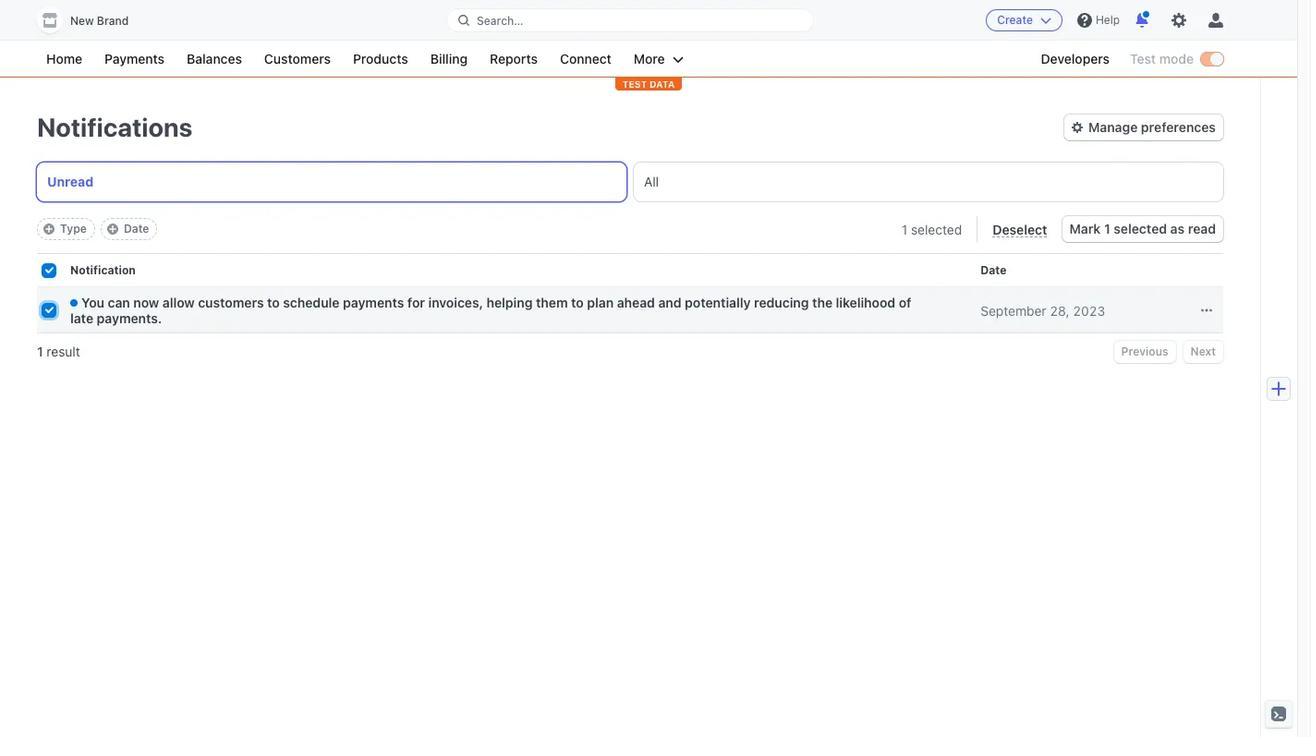 Task type: describe. For each thing, give the bounding box(es) containing it.
1 result
[[37, 344, 80, 360]]

test data
[[623, 79, 675, 90]]

tab list containing unread
[[37, 163, 1224, 201]]

september 28, 2023
[[981, 303, 1106, 318]]

create button
[[986, 9, 1063, 31]]

2 selected from the left
[[911, 221, 962, 237]]

manage
[[1089, 119, 1138, 135]]

selected inside mark 1 selected as read 'button'
[[1114, 221, 1167, 237]]

mark
[[1070, 221, 1101, 237]]

read
[[1188, 221, 1216, 237]]

payments link
[[95, 48, 174, 70]]

manage preferences link
[[1065, 115, 1224, 140]]

test
[[623, 79, 647, 90]]

1 for selected
[[902, 221, 908, 237]]

search…
[[477, 13, 524, 27]]

result
[[47, 344, 80, 360]]

allow
[[163, 295, 195, 311]]

test mode
[[1130, 51, 1194, 67]]

more button
[[625, 48, 693, 70]]

potentially
[[685, 295, 751, 311]]

now
[[133, 295, 159, 311]]

late
[[70, 311, 93, 326]]

customers link
[[255, 48, 340, 70]]

home
[[46, 51, 82, 67]]

unread
[[47, 174, 94, 189]]

help
[[1096, 13, 1120, 27]]

Search… search field
[[447, 9, 813, 32]]

september
[[981, 303, 1047, 318]]

reports
[[490, 51, 538, 67]]

products
[[353, 51, 408, 67]]

add type image
[[43, 224, 55, 235]]

ahead
[[617, 295, 655, 311]]

reducing
[[754, 295, 809, 311]]

invoices,
[[428, 295, 483, 311]]

you can now allow customers to schedule payments for invoices, helping them to plan ahead and potentially reducing the likelihood of late payments.
[[70, 295, 912, 326]]

you can now allow customers to schedule payments for invoices, helping them to plan ahead and potentially reducing the likelihood of late payments. link
[[70, 287, 981, 334]]

add date image
[[107, 224, 118, 235]]

manage preferences
[[1089, 119, 1216, 135]]

new brand button
[[37, 7, 147, 33]]

payments
[[343, 295, 404, 311]]

developers link
[[1032, 48, 1119, 70]]

28,
[[1050, 303, 1070, 318]]

connect
[[560, 51, 612, 67]]

them
[[536, 295, 568, 311]]

all
[[644, 174, 659, 189]]

type
[[60, 222, 87, 236]]

billing
[[430, 51, 468, 67]]

new
[[70, 14, 94, 28]]

new brand
[[70, 14, 129, 28]]

Select Item checkbox
[[43, 304, 55, 317]]

all button
[[634, 163, 1224, 201]]

1 for result
[[37, 344, 43, 360]]

reports link
[[481, 48, 547, 70]]

deselect
[[993, 221, 1048, 237]]

notification
[[70, 263, 136, 277]]

date inside toolbar
[[124, 222, 149, 236]]

payments.
[[97, 311, 162, 326]]



Task type: vqa. For each thing, say whether or not it's contained in the screenshot.
invoices,
yes



Task type: locate. For each thing, give the bounding box(es) containing it.
date
[[124, 222, 149, 236], [981, 263, 1007, 277]]

likelihood
[[836, 295, 896, 311]]

schedule
[[283, 295, 340, 311]]

you
[[81, 295, 104, 311]]

preferences
[[1141, 119, 1216, 135]]

1 selected
[[902, 221, 962, 237]]

the
[[813, 295, 833, 311]]

0 horizontal spatial 1
[[37, 344, 43, 360]]

test
[[1130, 51, 1156, 67]]

payments
[[105, 51, 165, 67]]

billing link
[[421, 48, 477, 70]]

0 vertical spatial date
[[124, 222, 149, 236]]

as
[[1171, 221, 1185, 237]]

1 down all button
[[902, 221, 908, 237]]

1 horizontal spatial 1
[[902, 221, 908, 237]]

selected down all button
[[911, 221, 962, 237]]

mark 1 selected as read button
[[1062, 216, 1224, 242]]

tab list
[[37, 163, 1224, 201]]

help button
[[1070, 6, 1128, 35]]

previous button
[[1114, 341, 1176, 363]]

mark 1 selected as read
[[1070, 221, 1216, 237]]

to
[[267, 295, 280, 311], [571, 295, 584, 311]]

1 horizontal spatial selected
[[1114, 221, 1167, 237]]

0 horizontal spatial to
[[267, 295, 280, 311]]

toolbar
[[37, 218, 158, 240]]

Search… text field
[[447, 9, 813, 32]]

helping
[[487, 295, 533, 311]]

customers
[[264, 51, 331, 67]]

1 to from the left
[[267, 295, 280, 311]]

create
[[998, 13, 1033, 27]]

1 horizontal spatial date
[[981, 263, 1007, 277]]

notifications
[[37, 112, 193, 142]]

customers
[[198, 295, 264, 311]]

deselect button
[[993, 218, 1048, 241]]

2023
[[1074, 303, 1106, 318]]

home link
[[37, 48, 92, 70]]

brand
[[97, 14, 129, 28]]

selected left as
[[1114, 221, 1167, 237]]

Deselect All checkbox
[[43, 264, 55, 277]]

previous
[[1122, 345, 1169, 359]]

to left "plan"
[[571, 295, 584, 311]]

to left schedule
[[267, 295, 280, 311]]

1 right mark
[[1105, 221, 1111, 237]]

date right 'add date' icon
[[124, 222, 149, 236]]

1 vertical spatial date
[[981, 263, 1007, 277]]

and
[[659, 295, 682, 311]]

september 28, 2023 link
[[981, 295, 1128, 326]]

of
[[899, 295, 912, 311]]

1 left result
[[37, 344, 43, 360]]

data
[[650, 79, 675, 90]]

2 horizontal spatial 1
[[1105, 221, 1111, 237]]

next
[[1191, 345, 1216, 359]]

1 selected from the left
[[1114, 221, 1167, 237]]

unread button
[[37, 163, 627, 201]]

2 to from the left
[[571, 295, 584, 311]]

balances
[[187, 51, 242, 67]]

row actions image
[[1202, 305, 1213, 316]]

0 horizontal spatial date
[[124, 222, 149, 236]]

toolbar containing type
[[37, 218, 158, 240]]

date up september
[[981, 263, 1007, 277]]

1 inside 'button'
[[1105, 221, 1111, 237]]

0 horizontal spatial selected
[[911, 221, 962, 237]]

1
[[1105, 221, 1111, 237], [902, 221, 908, 237], [37, 344, 43, 360]]

can
[[108, 295, 130, 311]]

balances link
[[178, 48, 251, 70]]

selected
[[1114, 221, 1167, 237], [911, 221, 962, 237]]

1 horizontal spatial to
[[571, 295, 584, 311]]

next button
[[1184, 341, 1224, 363]]

mode
[[1160, 51, 1194, 67]]

developers
[[1041, 51, 1110, 67]]

plan
[[587, 295, 614, 311]]

more
[[634, 51, 665, 67]]

connect link
[[551, 48, 621, 70]]

for
[[408, 295, 425, 311]]

products link
[[344, 48, 418, 70]]



